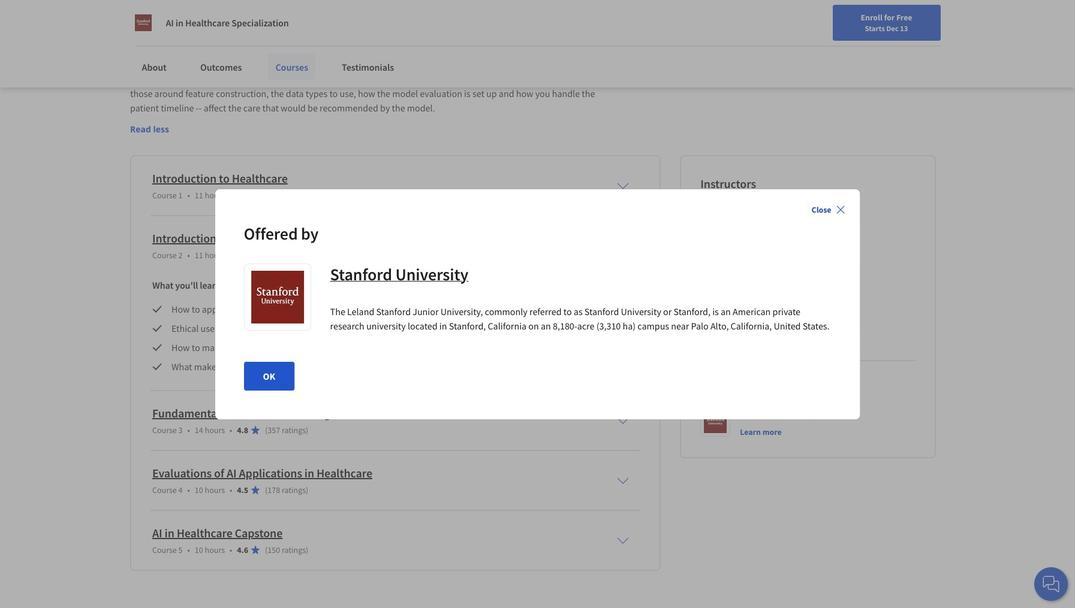 Task type: locate. For each thing, give the bounding box(es) containing it.
the up covered
[[130, 44, 145, 56]]

1 horizontal spatial the
[[330, 306, 345, 318]]

2 hours from the top
[[205, 250, 225, 261]]

0 horizontal spatial and
[[325, 361, 340, 373]]

1 horizontal spatial and
[[499, 88, 514, 100]]

2 vertical spatial university
[[777, 408, 819, 420]]

1 horizontal spatial an
[[721, 306, 731, 318]]

0 horizontal spatial by
[[301, 223, 319, 244]]

ai
[[166, 17, 174, 29], [227, 466, 237, 481], [152, 526, 162, 541]]

on down referred
[[529, 320, 539, 332]]

1 vertical spatial 10
[[195, 545, 203, 556]]

0 horizontal spatial all
[[505, 44, 514, 56]]

1 vertical spatial what
[[172, 361, 192, 373]]

research
[[330, 320, 364, 332], [251, 361, 286, 373]]

how down ethical
[[172, 342, 190, 354]]

evaluations of ai applications in healthcare
[[152, 466, 372, 481]]

ways
[[419, 342, 439, 354]]

0 horizontal spatial use
[[201, 323, 215, 335]]

of up the course 4 • 10 hours •
[[214, 466, 224, 481]]

5 hours from the top
[[205, 545, 225, 556]]

0 vertical spatial 11
[[195, 190, 203, 201]]

-
[[566, 73, 569, 85], [569, 73, 572, 85], [196, 102, 199, 114], [199, 102, 202, 114]]

ai in healthcare specialization
[[166, 17, 289, 29]]

university for stanford university link inside offered by dialog
[[395, 264, 469, 285]]

hours for ai
[[205, 485, 225, 496]]

introduction inside introduction to healthcare course 1 • 11 hours
[[152, 171, 217, 186]]

acre
[[577, 320, 595, 332]]

4 course from the top
[[152, 485, 177, 496]]

mining down the 'ways'
[[438, 361, 466, 373]]

course 5 • 10 hours •
[[152, 545, 232, 556]]

357
[[268, 425, 280, 436]]

data up decisions
[[326, 303, 344, 315]]

different up unique
[[189, 59, 223, 71]]

patient's
[[443, 59, 478, 71]]

university
[[366, 320, 406, 332]]

university,
[[441, 306, 483, 318]]

to inside introduction to clinical data course 2 • 11 hours
[[219, 231, 230, 246]]

hours down 'ai in healthcare capstone' in the left of the page
[[205, 545, 225, 556]]

2 ) from the top
[[306, 485, 308, 496]]

ratings right 357
[[282, 425, 306, 436]]

1 ratings from the top
[[282, 425, 306, 436]]

may
[[290, 342, 307, 354]]

( down machine
[[265, 425, 268, 436]]

ai for ai in healthcare specialization
[[166, 17, 174, 29]]

10 right 5
[[195, 545, 203, 556]]

instructors
[[736, 335, 776, 345]]

2 horizontal spatial ai
[[227, 466, 237, 481]]

0 horizontal spatial the
[[130, 44, 145, 56]]

hours inside introduction to clinical data course 2 • 11 hours
[[205, 250, 225, 261]]

course inside introduction to healthcare course 1 • 11 hours
[[152, 190, 177, 201]]

stanford university image
[[135, 14, 151, 31]]

0 horizontal spatial an
[[541, 320, 551, 332]]

introduction inside introduction to clinical data course 2 • 11 hours
[[152, 231, 217, 246]]

as up acre
[[574, 306, 583, 318]]

makes
[[194, 361, 220, 373]]

fundamentals
[[152, 406, 225, 421]]

0 vertical spatial and
[[499, 88, 514, 100]]

applied learning project
[[130, 20, 228, 32]]

0 vertical spatial introduction
[[152, 171, 217, 186]]

courses
[[276, 61, 308, 73], [744, 307, 772, 318]]

that right care
[[262, 102, 279, 114]]

4.8
[[237, 425, 248, 436]]

1 course from the top
[[152, 190, 177, 201]]

university up junior on the bottom left
[[395, 264, 469, 285]]

as inside the leland stanford junior university, commonly referred to as stanford university or stanford, is an american private research university located in stanford, california on an 8,180-acre (3,310 ha) campus near palo alto, california, united states.
[[574, 306, 583, 318]]

english button
[[824, 0, 896, 39]]

0 vertical spatial mining
[[345, 303, 373, 315]]

specialization.we
[[306, 73, 376, 85]]

and down inaccurate
[[325, 361, 340, 373]]

course left '3'
[[152, 425, 177, 436]]

close button
[[807, 199, 851, 220]]

2 up what you'll learn
[[178, 250, 183, 261]]

course left 4
[[152, 485, 177, 496]]

0 horizontal spatial learning
[[163, 20, 198, 32]]

palo
[[691, 320, 709, 332]]

a down project
[[304, 59, 309, 71]]

be up 'this'
[[292, 59, 302, 71]]

be
[[292, 59, 302, 71], [308, 102, 318, 114], [309, 342, 319, 354]]

2 10 from the top
[[195, 545, 203, 556]]

• right 1 on the left of the page
[[187, 190, 190, 201]]

• inside introduction to clinical data course 2 • 11 hours
[[187, 250, 190, 261]]

4.5
[[237, 485, 248, 496]]

course left 5
[[152, 545, 177, 556]]

1 vertical spatial courses
[[744, 307, 772, 318]]

how
[[422, 73, 440, 85], [358, 88, 375, 100], [516, 88, 533, 100], [342, 361, 359, 373]]

3 ( from the top
[[265, 545, 268, 556]]

0 horizontal spatial is
[[464, 88, 471, 100]]

1 horizontal spatial as
[[595, 73, 603, 85]]

3 hours from the top
[[205, 425, 225, 436]]

learn more button
[[740, 426, 782, 438]]

course for evaluations
[[152, 485, 177, 496]]

university up 'ha)'
[[621, 306, 661, 318]]

medical
[[292, 303, 324, 315]]

0 vertical spatial is
[[464, 88, 471, 100]]

2 vertical spatial ratings
[[282, 545, 306, 556]]

ratings
[[282, 425, 306, 436], [282, 485, 306, 496], [282, 545, 306, 556]]

view all 8 instructors
[[701, 335, 776, 345]]

0 vertical spatial stanford university
[[330, 264, 469, 285]]

what
[[152, 279, 173, 291], [172, 361, 192, 373]]

course 4 • 10 hours •
[[152, 485, 232, 496]]

on up specialization.we
[[339, 59, 349, 71]]

university
[[395, 264, 469, 285], [621, 306, 661, 318], [777, 408, 819, 420]]

1 how from the top
[[172, 303, 190, 315]]

• up you'll
[[187, 250, 190, 261]]

0 horizontal spatial stanford university link
[[330, 264, 469, 285]]

different
[[189, 59, 223, 71], [457, 73, 491, 85]]

10 for in
[[195, 545, 203, 556]]

california
[[488, 320, 527, 332]]

0 vertical spatial (
[[265, 425, 268, 436]]

1 vertical spatial learning
[[286, 406, 330, 421]]

different up set
[[457, 73, 491, 85]]

american
[[733, 306, 771, 318]]

stanford university inside offered by dialog
[[330, 264, 469, 285]]

stanford university up more at right
[[740, 408, 819, 420]]

2 course from the top
[[152, 250, 177, 261]]

1 vertical spatial is
[[713, 306, 719, 318]]

1 horizontal spatial by
[[380, 102, 390, 114]]

1 vertical spatial mining
[[438, 361, 466, 373]]

11 inside introduction to clinical data course 2 • 11 hours
[[195, 250, 203, 261]]

1 horizontal spatial all
[[720, 335, 729, 345]]

a left good
[[222, 361, 227, 373]]

learning up course
[[163, 20, 198, 32]]

in right located
[[439, 320, 447, 332]]

2 vertical spatial )
[[306, 545, 308, 556]]

located
[[408, 320, 438, 332]]

ai in healthcare capstone link
[[152, 526, 283, 541]]

0 vertical spatial all
[[505, 44, 514, 56]]

0 horizontal spatial courses
[[276, 61, 308, 73]]

1 horizontal spatial stanford university
[[740, 408, 819, 420]]

1 vertical spatial the
[[330, 306, 345, 318]]

0 vertical spatial be
[[292, 59, 302, 71]]

how up ethical
[[172, 303, 190, 315]]

hours down introduction to clinical data link
[[205, 250, 225, 261]]

a up classes.
[[251, 44, 256, 56]]

junior
[[413, 306, 439, 318]]

1 horizontal spatial on
[[397, 44, 408, 56]]

1 vertical spatial on
[[339, 59, 349, 71]]

1 vertical spatial and
[[325, 361, 340, 373]]

all inside 'button'
[[720, 335, 729, 345]]

created
[[245, 73, 275, 85]]

1 vertical spatial you
[[525, 73, 540, 85]]

0 vertical spatial make
[[542, 73, 564, 85]]

2 11 from the top
[[195, 250, 203, 261]]

1 horizontal spatial courses
[[744, 307, 772, 318]]

0 vertical spatial university
[[395, 264, 469, 285]]

8,180-
[[553, 320, 577, 332]]

4 hours from the top
[[205, 485, 225, 496]]

healthcare for ai in healthcare capstone
[[177, 526, 232, 541]]

course up what you'll learn
[[152, 250, 177, 261]]

ai up course 5 • 10 hours •
[[152, 526, 162, 541]]

0 vertical spatial 2
[[178, 250, 183, 261]]

to inside introduction to healthcare course 1 • 11 hours
[[219, 171, 230, 186]]

2 ( from the top
[[265, 485, 268, 496]]

stanford, down university,
[[449, 320, 486, 332]]

the down course
[[173, 59, 187, 71]]

1 ) from the top
[[306, 425, 308, 436]]

data up would
[[286, 88, 304, 100]]

1 vertical spatial use
[[226, 342, 240, 354]]

by left model. at top left
[[380, 102, 390, 114]]

course for ai
[[152, 545, 177, 556]]

will down capstone
[[276, 59, 290, 71]]

ratings for learning
[[282, 425, 306, 436]]

will right course
[[195, 44, 210, 56]]

hours inside introduction to healthcare course 1 • 11 hours
[[205, 190, 225, 201]]

you down the from
[[525, 73, 540, 85]]

) down fundamentals of machine learning for healthcare
[[306, 425, 308, 436]]

use up good
[[226, 342, 240, 354]]

specialization
[[232, 17, 289, 29]]

1 vertical spatial )
[[306, 485, 308, 496]]

0 vertical spatial courses
[[276, 61, 308, 73]]

2 introduction from the top
[[152, 231, 217, 246]]

in inside the leland stanford junior university, commonly referred to as stanford university or stanford, is an american private research university located in stanford, california on an 8,180-acre (3,310 ha) campus near palo alto, california, united states.
[[439, 320, 447, 332]]

project
[[200, 20, 228, 32]]

data,
[[130, 73, 150, 85]]

what makes a good research question and how to construct a data mining workflow answer it
[[172, 361, 543, 373]]

) right 178
[[306, 485, 308, 496]]

learn
[[200, 279, 221, 291]]

use down the apply
[[201, 323, 215, 335]]

1 horizontal spatial university
[[621, 306, 661, 318]]

stanford
[[330, 264, 392, 285], [376, 306, 411, 318], [585, 306, 619, 318], [740, 408, 775, 420]]

2 horizontal spatial on
[[529, 320, 539, 332]]

hours right 14
[[205, 425, 225, 436]]

stanford university for stanford university link inside offered by dialog
[[330, 264, 469, 285]]

machine
[[240, 406, 283, 421]]

1 horizontal spatial is
[[713, 306, 719, 318]]

0 horizontal spatial ai
[[152, 526, 162, 541]]

in up course
[[176, 17, 183, 29]]

that
[[327, 44, 343, 56], [262, 102, 279, 114], [272, 342, 288, 354]]

applications
[[239, 466, 302, 481]]

course
[[152, 190, 177, 201], [152, 250, 177, 261], [152, 425, 177, 436], [152, 485, 177, 496], [152, 545, 177, 556]]

stanford university link up junior on the bottom left
[[330, 264, 469, 285]]

a up following
[[410, 44, 414, 56]]

ratings right 150
[[282, 545, 306, 556]]

2 vertical spatial on
[[529, 320, 539, 332]]

2 ratings from the top
[[282, 485, 306, 496]]

the for the leland stanford junior university, commonly referred to as stanford university or stanford, is an american private research university located in stanford, california on an 8,180-acre (3,310 ha) campus near palo alto, california, united states.
[[330, 306, 345, 318]]

1 vertical spatial university
[[621, 306, 661, 318]]

•
[[187, 190, 190, 201], [187, 250, 190, 261], [776, 306, 780, 319], [187, 425, 190, 436], [230, 425, 232, 436], [187, 485, 190, 496], [230, 485, 232, 496], [187, 545, 190, 556], [230, 545, 232, 556]]

a right "construct"
[[411, 361, 416, 373]]

the inside the leland stanford junior university, commonly referred to as stanford university or stanford, is an american private research university located in stanford, california on an 8,180-acre (3,310 ha) campus near palo alto, california, united states.
[[330, 306, 345, 318]]

0 horizontal spatial as
[[574, 306, 583, 318]]

0 horizontal spatial 2
[[178, 250, 183, 261]]

apply
[[202, 303, 224, 315]]

0 vertical spatial 10
[[195, 485, 203, 496]]

read less button
[[130, 123, 169, 135]]

0 vertical spatial ratings
[[282, 425, 306, 436]]

stanford university
[[330, 264, 469, 285], [740, 408, 819, 420]]

1 vertical spatial stanford,
[[449, 320, 486, 332]]

hours for healthcare
[[205, 545, 225, 556]]

hours left 4.5
[[205, 485, 225, 496]]

stanford university link inside offered by dialog
[[330, 264, 469, 285]]

5 course from the top
[[152, 545, 177, 556]]

1 vertical spatial 11
[[195, 250, 203, 261]]

2 vertical spatial you
[[535, 88, 550, 100]]

• inside introduction to healthcare course 1 • 11 hours
[[187, 190, 190, 201]]

make inside the final course will consist of a capstone project that will take you on a guided tour exploring all the concepts we have covered in the different classes. this will be a hands-on experience following a patient's journey from the lens of the data, using a unique dataset created for this specialization.we will review how the different choices you make -- such as those around feature construction, the data types to use, how the model evaluation is set up and how you handle the patient timeline -- affect the care that would be recommended by the model.
[[542, 73, 564, 85]]

1 horizontal spatial learning
[[286, 406, 330, 421]]

is inside the leland stanford junior university, commonly referred to as stanford university or stanford, is an american private research university located in stanford, california on an 8,180-acre (3,310 ha) campus near palo alto, california, united states.
[[713, 306, 719, 318]]

you'll
[[175, 279, 198, 291]]

research down leland
[[330, 320, 364, 332]]

course inside introduction to clinical data course 2 • 11 hours
[[152, 250, 177, 261]]

all up the from
[[505, 44, 514, 56]]

0 vertical spatial by
[[380, 102, 390, 114]]

stanford, up palo
[[674, 306, 711, 318]]

2 how from the top
[[172, 342, 190, 354]]

offered by dialog
[[215, 189, 860, 419]]

data down framework
[[226, 323, 244, 335]]

stanford university link up more at right
[[740, 407, 819, 422]]

ai left applications
[[227, 466, 237, 481]]

0 vertical spatial the
[[130, 44, 145, 56]]

1 vertical spatial as
[[574, 306, 583, 318]]

1 introduction from the top
[[152, 171, 217, 186]]

1 10 from the top
[[195, 485, 203, 496]]

what left makes
[[172, 361, 192, 373]]

course 3 • 14 hours •
[[152, 425, 232, 436]]

0 vertical spatial how
[[172, 303, 190, 315]]

0 vertical spatial )
[[306, 425, 308, 436]]

0 vertical spatial stanford,
[[674, 306, 711, 318]]

2 courses • 21,516 learners
[[738, 306, 838, 319]]

ratings for capstone
[[282, 545, 306, 556]]

11
[[195, 190, 203, 201], [195, 250, 203, 261]]

evaluation
[[420, 88, 462, 100]]

make down lens
[[542, 73, 564, 85]]

data inside the final course will consist of a capstone project that will take you on a guided tour exploring all the concepts we have covered in the different classes. this will be a hands-on experience following a patient's journey from the lens of the data, using a unique dataset created for this specialization.we will review how the different choices you make -- such as those around feature construction, the data types to use, how the model evaluation is set up and how you handle the patient timeline -- affect the care that would be recommended by the model.
[[286, 88, 304, 100]]

a
[[251, 44, 256, 56], [410, 44, 414, 56], [304, 59, 309, 71], [436, 59, 441, 71], [176, 73, 181, 85], [226, 303, 231, 315], [222, 361, 227, 373], [411, 361, 416, 373]]

0 vertical spatial research
[[330, 320, 364, 332]]

ha)
[[623, 320, 636, 332]]

commonly
[[485, 306, 528, 318]]

for up dec
[[884, 12, 895, 23]]

(3,310
[[596, 320, 621, 332]]

2 vertical spatial ai
[[152, 526, 162, 541]]

how right use,
[[358, 88, 375, 100]]

as
[[595, 73, 603, 85], [574, 306, 583, 318]]

healthcare inside introduction to healthcare course 1 • 11 hours
[[232, 171, 288, 186]]

how for how to make use of data that may be inaccurate in systematic ways
[[172, 342, 190, 354]]

3 course from the top
[[152, 425, 177, 436]]

of right lens
[[567, 59, 575, 71]]

0 horizontal spatial stanford,
[[449, 320, 486, 332]]

learn more
[[740, 427, 782, 438]]

enroll for free starts dec 13
[[861, 12, 912, 33]]

ai right applied
[[166, 17, 174, 29]]

be down types
[[308, 102, 318, 114]]

on up following
[[397, 44, 408, 56]]

1 hours from the top
[[205, 190, 225, 201]]

make up makes
[[202, 342, 224, 354]]

1 ( from the top
[[265, 425, 268, 436]]

1 horizontal spatial make
[[542, 73, 564, 85]]

the
[[516, 44, 529, 56], [173, 59, 187, 71], [533, 59, 547, 71], [577, 59, 590, 71], [442, 73, 455, 85], [271, 88, 284, 100], [377, 88, 390, 100], [582, 88, 595, 100], [228, 102, 241, 114], [392, 102, 405, 114]]

healthcare for introduction to healthcare course 1 • 11 hours
[[232, 171, 288, 186]]

1 vertical spatial an
[[541, 320, 551, 332]]

1 vertical spatial (
[[265, 485, 268, 496]]

instructors
[[701, 176, 756, 191]]

is
[[464, 88, 471, 100], [713, 306, 719, 318]]

0 horizontal spatial make
[[202, 342, 224, 354]]

0 horizontal spatial university
[[395, 264, 469, 285]]

mining up university
[[345, 303, 373, 315]]

2 vertical spatial (
[[265, 545, 268, 556]]

1 vertical spatial ratings
[[282, 485, 306, 496]]

2 inside "2 courses • 21,516 learners"
[[738, 307, 742, 318]]

how for how to apply a framework for medical data mining
[[172, 303, 190, 315]]

is left set
[[464, 88, 471, 100]]

timeline
[[161, 102, 194, 114]]

)
[[306, 425, 308, 436], [306, 485, 308, 496], [306, 545, 308, 556]]

for inside the final course will consist of a capstone project that will take you on a guided tour exploring all the concepts we have covered in the different classes. this will be a hands-on experience following a patient's journey from the lens of the data, using a unique dataset created for this specialization.we will review how the different choices you make -- such as those around feature construction, the data types to use, how the model evaluation is set up and how you handle the patient timeline -- affect the care that would be recommended by the model.
[[277, 73, 288, 85]]

0 vertical spatial use
[[201, 323, 215, 335]]

by right data
[[301, 223, 319, 244]]

that up hands- at the left of the page
[[327, 44, 343, 56]]

1 horizontal spatial research
[[330, 320, 364, 332]]

1 vertical spatial stanford university
[[740, 408, 819, 420]]

construction,
[[216, 88, 269, 100]]

leland
[[347, 306, 374, 318]]

None search field
[[171, 7, 459, 31]]

on
[[397, 44, 408, 56], [339, 59, 349, 71], [529, 320, 539, 332]]

2
[[178, 250, 183, 261], [738, 307, 742, 318]]

1 vertical spatial how
[[172, 342, 190, 354]]

1 horizontal spatial 2
[[738, 307, 742, 318]]

for left 'this'
[[277, 73, 288, 85]]

it
[[538, 361, 543, 373]]

0 vertical spatial an
[[721, 306, 731, 318]]

all left 8
[[720, 335, 729, 345]]

( down capstone
[[265, 545, 268, 556]]

care
[[243, 102, 260, 114]]

1 vertical spatial introduction
[[152, 231, 217, 246]]

model.
[[407, 102, 435, 114]]

3 ratings from the top
[[282, 545, 306, 556]]

the inside the final course will consist of a capstone project that will take you on a guided tour exploring all the concepts we have covered in the different classes. this will be a hands-on experience following a patient's journey from the lens of the data, using a unique dataset created for this specialization.we will review how the different choices you make -- such as those around feature construction, the data types to use, how the model evaluation is set up and how you handle the patient timeline -- affect the care that would be recommended by the model.
[[130, 44, 145, 56]]

and down choices
[[499, 88, 514, 100]]

1 vertical spatial 2
[[738, 307, 742, 318]]

of
[[241, 44, 249, 56], [567, 59, 575, 71], [217, 323, 225, 335], [242, 342, 250, 354], [228, 406, 238, 421], [214, 466, 224, 481]]

hours down the introduction to healthcare link
[[205, 190, 225, 201]]

1 11 from the top
[[195, 190, 203, 201]]

ai for ai in healthcare capstone
[[152, 526, 162, 541]]

) for in
[[306, 485, 308, 496]]

0 vertical spatial what
[[152, 279, 173, 291]]

stanford up (3,310
[[585, 306, 619, 318]]

1 horizontal spatial use
[[226, 342, 240, 354]]

introduction up 1 on the left of the page
[[152, 171, 217, 186]]



Task type: describe. For each thing, give the bounding box(es) containing it.
introduction for introduction to healthcare
[[152, 171, 217, 186]]

the left model
[[377, 88, 390, 100]]

the down model
[[392, 102, 405, 114]]

to inside the leland stanford junior university, commonly referred to as stanford university or stanford, is an american private research university located in stanford, california on an 8,180-acre (3,310 ha) campus near palo alto, california, united states.
[[564, 306, 572, 318]]

10 for of
[[195, 485, 203, 496]]

1 vertical spatial be
[[308, 102, 318, 114]]

the up "evaluation"
[[442, 73, 455, 85]]

in up what makes a good research question and how to construct a data mining workflow answer it
[[365, 342, 373, 354]]

will left take
[[345, 44, 359, 56]]

healthcare for ai in healthcare specialization
[[185, 17, 230, 29]]

all inside the final course will consist of a capstone project that will take you on a guided tour exploring all the concepts we have covered in the different classes. this will be a hands-on experience following a patient's journey from the lens of the data, using a unique dataset created for this specialization.we will review how the different choices you make -- such as those around feature construction, the data types to use, how the model evaluation is set up and how you handle the patient timeline -- affect the care that would be recommended by the model.
[[505, 44, 514, 56]]

for up 'healthcare'
[[279, 303, 290, 315]]

on inside the leland stanford junior university, commonly referred to as stanford university or stanford, is an american private research university located in stanford, california on an 8,180-acre (3,310 ha) campus near palo alto, california, united states.
[[529, 320, 539, 332]]

of down the apply
[[217, 323, 225, 335]]

up
[[486, 88, 497, 100]]

outcomes
[[200, 61, 242, 73]]

introduction to clinical data course 2 • 11 hours
[[152, 231, 295, 261]]

0 horizontal spatial different
[[189, 59, 223, 71]]

introduction to healthcare link
[[152, 171, 288, 186]]

in inside the final course will consist of a capstone project that will take you on a guided tour exploring all the concepts we have covered in the different classes. this will be a hands-on experience following a patient's journey from the lens of the data, using a unique dataset created for this specialization.we will review how the different choices you make -- such as those around feature construction, the data types to use, how the model evaluation is set up and how you handle the patient timeline -- affect the care that would be recommended by the model.
[[164, 59, 172, 71]]

or
[[663, 306, 672, 318]]

by inside dialog
[[301, 223, 319, 244]]

capstone
[[258, 44, 295, 56]]

( for capstone
[[265, 545, 268, 556]]

ethical
[[172, 323, 199, 335]]

178
[[268, 485, 280, 496]]

fundamentals of machine learning for healthcare
[[152, 406, 405, 421]]

5
[[178, 545, 183, 556]]

research inside the leland stanford junior university, commonly referred to as stanford university or stanford, is an american private research university located in stanford, california on an 8,180-acre (3,310 ha) campus near palo alto, california, united states.
[[330, 320, 364, 332]]

patient
[[130, 102, 159, 114]]

less
[[153, 123, 169, 135]]

8
[[730, 335, 735, 345]]

0 vertical spatial that
[[327, 44, 343, 56]]

what for what you'll learn
[[152, 279, 173, 291]]

4
[[178, 485, 183, 496]]

stanford university for stanford university link to the bottom
[[740, 408, 819, 420]]

the up would
[[271, 88, 284, 100]]

course for fundamentals
[[152, 425, 177, 436]]

the left lens
[[533, 59, 547, 71]]

how to make use of data that may be inaccurate in systematic ways
[[172, 342, 439, 354]]

1 vertical spatial stanford university link
[[740, 407, 819, 422]]

of up 4.8
[[228, 406, 238, 421]]

from
[[512, 59, 531, 71]]

feature
[[185, 88, 214, 100]]

classes.
[[225, 59, 256, 71]]

ok button
[[244, 362, 295, 391]]

ethical use of data in healthcare decisions
[[172, 323, 338, 335]]

consist
[[211, 44, 240, 56]]

the leland stanford junior university, commonly referred to as stanford university or stanford, is an american private research university located in stanford, california on an 8,180-acre (3,310 ha) campus near palo alto, california, united states.
[[330, 306, 830, 332]]

have
[[583, 44, 602, 56]]

more
[[763, 427, 782, 438]]

we
[[569, 44, 581, 56]]

dec
[[886, 23, 899, 33]]

the up such
[[577, 59, 590, 71]]

for inside enroll for free starts dec 13
[[884, 12, 895, 23]]

1 horizontal spatial mining
[[438, 361, 466, 373]]

introduction for introduction to clinical data
[[152, 231, 217, 246]]

university inside the leland stanford junior university, commonly referred to as stanford university or stanford, is an american private research university located in stanford, california on an 8,180-acre (3,310 ha) campus near palo alto, california, united states.
[[621, 306, 661, 318]]

using
[[152, 73, 174, 85]]

1 horizontal spatial different
[[457, 73, 491, 85]]

types
[[306, 88, 328, 100]]

the for the final course will consist of a capstone project that will take you on a guided tour exploring all the concepts we have covered in the different classes. this will be a hands-on experience following a patient's journey from the lens of the data, using a unique dataset created for this specialization.we will review how the different choices you make -- such as those around feature construction, the data types to use, how the model evaluation is set up and how you handle the patient timeline -- affect the care that would be recommended by the model.
[[130, 44, 145, 56]]

stanford up leland
[[330, 264, 392, 285]]

for down what makes a good research question and how to construct a data mining workflow answer it
[[333, 406, 347, 421]]

show notifications image
[[913, 15, 928, 29]]

( 150 ratings )
[[265, 545, 308, 556]]

testimonials
[[342, 61, 394, 73]]

around
[[154, 88, 184, 100]]

21,516
[[785, 307, 808, 318]]

a right the using at the left of page
[[176, 73, 181, 85]]

systematic
[[375, 342, 417, 354]]

as inside the final course will consist of a capstone project that will take you on a guided tour exploring all the concepts we have covered in the different classes. this will be a hands-on experience following a patient's journey from the lens of the data, using a unique dataset created for this specialization.we will review how the different choices you make -- such as those around feature construction, the data types to use, how the model evaluation is set up and how you handle the patient timeline -- affect the care that would be recommended by the model.
[[595, 73, 603, 85]]

lens
[[548, 59, 565, 71]]

handle
[[552, 88, 580, 100]]

1 vertical spatial that
[[262, 102, 279, 114]]

offered by
[[244, 223, 319, 244]]

course
[[167, 44, 193, 56]]

by inside the final course will consist of a capstone project that will take you on a guided tour exploring all the concepts we have covered in the different classes. this will be a hands-on experience following a patient's journey from the lens of the data, using a unique dataset created for this specialization.we will review how the different choices you make -- such as those around feature construction, the data types to use, how the model evaluation is set up and how you handle the patient timeline -- affect the care that would be recommended by the model.
[[380, 102, 390, 114]]

chat with us image
[[1042, 575, 1061, 594]]

inaccurate
[[321, 342, 363, 354]]

( for applications
[[265, 485, 268, 496]]

this
[[258, 59, 274, 71]]

will down experience
[[378, 73, 392, 85]]

0 vertical spatial you
[[380, 44, 395, 56]]

in down framework
[[246, 323, 254, 335]]

english
[[845, 13, 874, 25]]

would
[[281, 102, 306, 114]]

how to apply a framework for medical data mining
[[172, 303, 373, 315]]

experience
[[351, 59, 395, 71]]

0 vertical spatial learning
[[163, 20, 198, 32]]

view all 8 instructors button
[[701, 334, 776, 346]]

ai in healthcare capstone
[[152, 526, 283, 541]]

1 horizontal spatial stanford,
[[674, 306, 711, 318]]

ok
[[263, 370, 275, 382]]

( 178 ratings )
[[265, 485, 308, 496]]

read
[[130, 123, 151, 135]]

the final course will consist of a capstone project that will take you on a guided tour exploring all the concepts we have covered in the different classes. this will be a hands-on experience following a patient's journey from the lens of the data, using a unique dataset created for this specialization.we will review how the different choices you make -- such as those around feature construction, the data types to use, how the model evaluation is set up and how you handle the patient timeline -- affect the care that would be recommended by the model.
[[130, 44, 605, 114]]

• right 5
[[187, 545, 190, 556]]

1 vertical spatial ai
[[227, 466, 237, 481]]

11 inside introduction to healthcare course 1 • 11 hours
[[195, 190, 203, 201]]

1 vertical spatial research
[[251, 361, 286, 373]]

a down guided
[[436, 59, 441, 71]]

0 horizontal spatial mining
[[345, 303, 373, 315]]

data down the 'ways'
[[418, 361, 436, 373]]

what for what makes a good research question and how to construct a data mining workflow answer it
[[172, 361, 192, 373]]

california,
[[731, 320, 772, 332]]

starts
[[865, 23, 885, 33]]

2 inside introduction to clinical data course 2 • 11 hours
[[178, 250, 183, 261]]

about
[[142, 61, 167, 73]]

exploring
[[465, 44, 503, 56]]

final
[[147, 44, 165, 56]]

to inside the final course will consist of a capstone project that will take you on a guided tour exploring all the concepts we have covered in the different classes. this will be a hands-on experience following a patient's journey from the lens of the data, using a unique dataset created for this specialization.we will review how the different choices you make -- such as those around feature construction, the data types to use, how the model evaluation is set up and how you handle the patient timeline -- affect the care that would be recommended by the model.
[[329, 88, 338, 100]]

of up classes.
[[241, 44, 249, 56]]

in up course 5 • 10 hours •
[[165, 526, 174, 541]]

• right 4
[[187, 485, 190, 496]]

campus
[[638, 320, 669, 332]]

4.6
[[237, 545, 248, 556]]

model
[[392, 88, 418, 100]]

courses inside "2 courses • 21,516 learners"
[[744, 307, 772, 318]]

a right the apply
[[226, 303, 231, 315]]

3 ) from the top
[[306, 545, 308, 556]]

14
[[195, 425, 203, 436]]

how down inaccurate
[[342, 361, 359, 373]]

( for learning
[[265, 425, 268, 436]]

• up united
[[776, 306, 780, 319]]

• right '3'
[[187, 425, 190, 436]]

stanford up learn more
[[740, 408, 775, 420]]

stanford up university
[[376, 306, 411, 318]]

2 vertical spatial that
[[272, 342, 288, 354]]

healthcare
[[256, 323, 299, 335]]

in up '( 178 ratings )'
[[305, 466, 314, 481]]

construct
[[371, 361, 409, 373]]

) for for
[[306, 425, 308, 436]]

the down construction, on the left of the page
[[228, 102, 241, 114]]

of up good
[[242, 342, 250, 354]]

how down choices
[[516, 88, 533, 100]]

• left 4.5
[[230, 485, 232, 496]]

journey
[[480, 59, 510, 71]]

and inside the final course will consist of a capstone project that will take you on a guided tour exploring all the concepts we have covered in the different classes. this will be a hands-on experience following a patient's journey from the lens of the data, using a unique dataset created for this specialization.we will review how the different choices you make -- such as those around feature construction, the data types to use, how the model evaluation is set up and how you handle the patient timeline -- affect the care that would be recommended by the model.
[[499, 88, 514, 100]]

hours for machine
[[205, 425, 225, 436]]

learn
[[740, 427, 761, 438]]

• left 4.6
[[230, 545, 232, 556]]

framework
[[233, 303, 277, 315]]

ratings for applications
[[282, 485, 306, 496]]

affect
[[204, 102, 226, 114]]

0 vertical spatial on
[[397, 44, 408, 56]]

the up the from
[[516, 44, 529, 56]]

hands-
[[311, 59, 339, 71]]

data down ethical use of data in healthcare decisions
[[252, 342, 270, 354]]

the down such
[[582, 88, 595, 100]]

outcomes link
[[193, 54, 249, 80]]

how up "evaluation"
[[422, 73, 440, 85]]

is inside the final course will consist of a capstone project that will take you on a guided tour exploring all the concepts we have covered in the different classes. this will be a hands-on experience following a patient's journey from the lens of the data, using a unique dataset created for this specialization.we will review how the different choices you make -- such as those around feature construction, the data types to use, how the model evaluation is set up and how you handle the patient timeline -- affect the care that would be recommended by the model.
[[464, 88, 471, 100]]

tour
[[446, 44, 463, 56]]

read less
[[130, 123, 169, 135]]

2 vertical spatial be
[[309, 342, 319, 354]]

question
[[288, 361, 323, 373]]

enroll
[[861, 12, 883, 23]]

this
[[290, 73, 305, 85]]

dataset
[[213, 73, 243, 85]]

1 vertical spatial make
[[202, 342, 224, 354]]

• left 4.8
[[230, 425, 232, 436]]

view
[[701, 335, 718, 345]]

take
[[361, 44, 379, 56]]

university for stanford university link to the bottom
[[777, 408, 819, 420]]



Task type: vqa. For each thing, say whether or not it's contained in the screenshot.
the right 1 button
no



